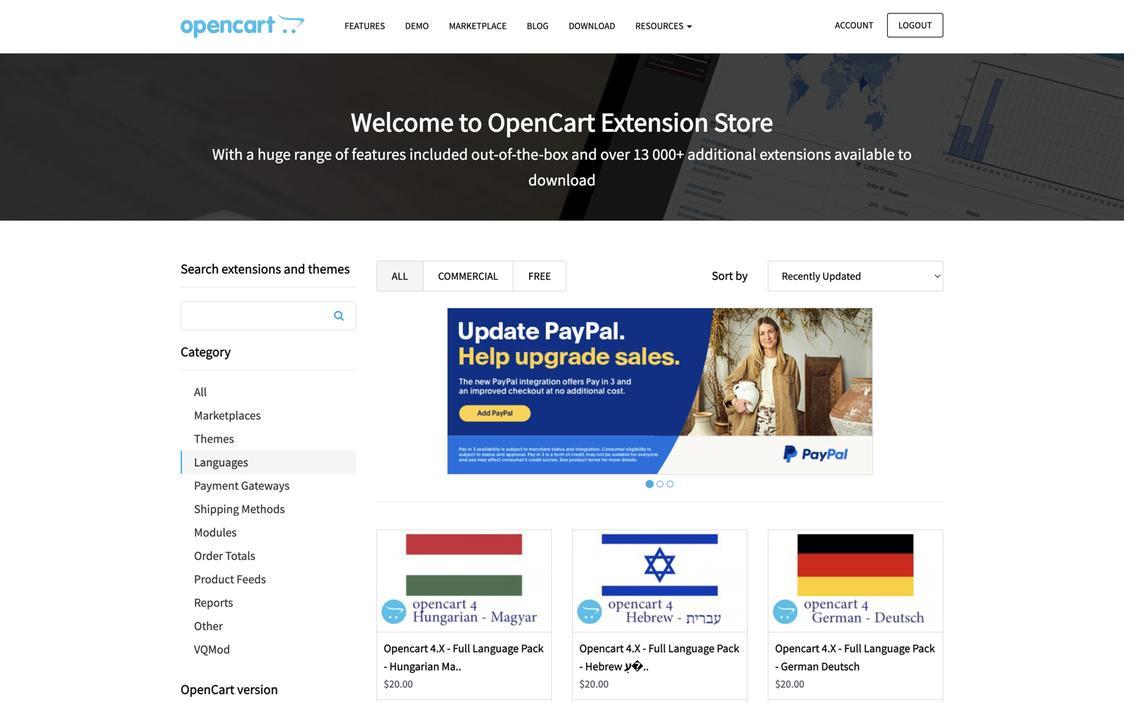 Task type: describe. For each thing, give the bounding box(es) containing it.
opencart version
[[181, 682, 278, 698]]

download
[[528, 170, 596, 190]]

opencart 4.x - full language pack - hebrew עִ�.. link
[[579, 642, 739, 674]]

all for commercial
[[392, 270, 408, 283]]

order
[[194, 549, 223, 564]]

a
[[246, 144, 254, 164]]

themes
[[308, 261, 350, 277]]

account
[[835, 19, 874, 31]]

vqmod link
[[181, 638, 356, 662]]

search extensions and themes
[[181, 261, 350, 277]]

sort by
[[712, 268, 748, 283]]

payment gateways
[[194, 478, 290, 494]]

commercial link
[[423, 261, 514, 292]]

all link for marketplaces
[[181, 381, 356, 404]]

version
[[237, 682, 278, 698]]

and inside the welcome to opencart extension store with a huge range of features included out-of-the-box and over 13 000+ additional extensions available to download
[[571, 144, 597, 164]]

opencart 4.x - full language pack - german deutsch link
[[775, 642, 935, 674]]

account link
[[824, 13, 885, 37]]

the-
[[516, 144, 544, 164]]

over
[[600, 144, 630, 164]]

download
[[569, 20, 615, 32]]

blog
[[527, 20, 549, 32]]

- left hebrew
[[579, 660, 583, 674]]

full for ma..
[[453, 642, 470, 656]]

with
[[212, 144, 243, 164]]

4.x for ma..
[[430, 642, 445, 656]]

reports link
[[181, 592, 356, 615]]

opencart for hebrew
[[579, 642, 624, 656]]

$20.00 for german
[[775, 678, 804, 691]]

opencart for hungarian
[[384, 642, 428, 656]]

reports
[[194, 596, 233, 611]]

languages
[[194, 455, 248, 470]]

- left hungarian on the left bottom
[[384, 660, 387, 674]]

marketplace
[[449, 20, 507, 32]]

modules link
[[181, 521, 356, 545]]

0 horizontal spatial to
[[459, 105, 482, 139]]

commercial
[[438, 270, 498, 283]]

all link for commercial
[[376, 261, 423, 292]]

resources
[[635, 20, 686, 32]]

marketplaces
[[194, 408, 261, 423]]

hungarian
[[390, 660, 439, 674]]

shipping methods link
[[181, 498, 356, 521]]

opencart 4.x - full language pack - hungarian ma.. link
[[384, 642, 544, 674]]

shipping methods
[[194, 502, 285, 517]]

0 horizontal spatial opencart
[[181, 682, 235, 698]]

category
[[181, 344, 231, 360]]

huge
[[257, 144, 291, 164]]

search
[[181, 261, 219, 277]]

other
[[194, 619, 223, 634]]

- up deutsch
[[838, 642, 842, 656]]

- left 'german'
[[775, 660, 779, 674]]

pack for opencart 4.x - full language pack - german deutsch
[[913, 642, 935, 656]]

4.x for עִ�..
[[626, 642, 640, 656]]

resources link
[[625, 14, 702, 38]]

features link
[[335, 14, 395, 38]]

themes link
[[181, 428, 356, 451]]

paypal payment gateway image
[[447, 308, 873, 475]]

themes
[[194, 432, 234, 447]]



Task type: vqa. For each thing, say whether or not it's contained in the screenshot.
Shipping Methods link
yes



Task type: locate. For each thing, give the bounding box(es) containing it.
1 horizontal spatial opencart
[[579, 642, 624, 656]]

1 opencart from the left
[[384, 642, 428, 656]]

out-
[[471, 144, 499, 164]]

$20.00 down 'german'
[[775, 678, 804, 691]]

methods
[[241, 502, 285, 517]]

and
[[571, 144, 597, 164], [284, 261, 305, 277]]

free
[[528, 270, 551, 283]]

features
[[352, 144, 406, 164]]

demo link
[[395, 14, 439, 38]]

1 pack from the left
[[521, 642, 544, 656]]

ma..
[[442, 660, 461, 674]]

to up out- in the left of the page
[[459, 105, 482, 139]]

language for deutsch
[[864, 642, 910, 656]]

עִ�..
[[625, 660, 649, 674]]

$20.00 for hebrew
[[579, 678, 609, 691]]

languages link
[[182, 451, 356, 474]]

extensions
[[760, 144, 831, 164], [222, 261, 281, 277]]

pack inside opencart 4.x - full language pack - german deutsch $20.00
[[913, 642, 935, 656]]

opencart 4.x - full language pack - hebrew עִ�.. $20.00
[[579, 642, 739, 691]]

3 4.x from the left
[[822, 642, 836, 656]]

0 vertical spatial all link
[[376, 261, 423, 292]]

opencart language  extensions image
[[181, 14, 304, 38]]

box
[[544, 144, 568, 164]]

pack inside opencart 4.x - full language pack - hungarian ma.. $20.00
[[521, 642, 544, 656]]

4.x for deutsch
[[822, 642, 836, 656]]

language
[[472, 642, 519, 656], [668, 642, 715, 656], [864, 642, 910, 656]]

modules
[[194, 525, 237, 540]]

all for marketplaces
[[194, 385, 207, 400]]

language for ma..
[[472, 642, 519, 656]]

full inside opencart 4.x - full language pack - german deutsch $20.00
[[844, 642, 862, 656]]

by
[[736, 268, 748, 283]]

0 horizontal spatial 4.x
[[430, 642, 445, 656]]

3 opencart from the left
[[775, 642, 820, 656]]

extensions down store on the top right
[[760, 144, 831, 164]]

$20.00 inside opencart 4.x - full language pack - hungarian ma.. $20.00
[[384, 678, 413, 691]]

0 horizontal spatial $20.00
[[384, 678, 413, 691]]

opencart up 'german'
[[775, 642, 820, 656]]

opencart 4.x - full language pack - german deutsch image
[[769, 531, 943, 632]]

13
[[633, 144, 649, 164]]

1 horizontal spatial and
[[571, 144, 597, 164]]

marketplace link
[[439, 14, 517, 38]]

opencart
[[488, 105, 595, 139], [181, 682, 235, 698]]

language inside opencart 4.x - full language pack - german deutsch $20.00
[[864, 642, 910, 656]]

other link
[[181, 615, 356, 638]]

store
[[714, 105, 773, 139]]

3 full from the left
[[844, 642, 862, 656]]

1 horizontal spatial extensions
[[760, 144, 831, 164]]

1 horizontal spatial $20.00
[[579, 678, 609, 691]]

1 horizontal spatial to
[[898, 144, 912, 164]]

$20.00 for hungarian
[[384, 678, 413, 691]]

language inside opencart 4.x - full language pack - hungarian ma.. $20.00
[[472, 642, 519, 656]]

extensions right the search
[[222, 261, 281, 277]]

to
[[459, 105, 482, 139], [898, 144, 912, 164]]

vqmod
[[194, 642, 230, 657]]

0 horizontal spatial extensions
[[222, 261, 281, 277]]

0 vertical spatial extensions
[[760, 144, 831, 164]]

welcome
[[351, 105, 454, 139]]

opencart 4.x - full language pack - hungarian ma.. image
[[377, 531, 551, 632]]

full up deutsch
[[844, 642, 862, 656]]

search image
[[334, 310, 344, 321]]

2 full from the left
[[649, 642, 666, 656]]

1 4.x from the left
[[430, 642, 445, 656]]

welcome to opencart extension store with a huge range of features included out-of-the-box and over 13 000+ additional extensions available to download
[[212, 105, 912, 190]]

1 horizontal spatial 4.x
[[626, 642, 640, 656]]

0 horizontal spatial pack
[[521, 642, 544, 656]]

hebrew
[[585, 660, 622, 674]]

full inside opencart 4.x - full language pack - hebrew עִ�.. $20.00
[[649, 642, 666, 656]]

of
[[335, 144, 349, 164]]

1 full from the left
[[453, 642, 470, 656]]

language inside opencart 4.x - full language pack - hebrew עִ�.. $20.00
[[668, 642, 715, 656]]

extensions inside the welcome to opencart extension store with a huge range of features included out-of-the-box and over 13 000+ additional extensions available to download
[[760, 144, 831, 164]]

$20.00
[[384, 678, 413, 691], [579, 678, 609, 691], [775, 678, 804, 691]]

deutsch
[[821, 660, 860, 674]]

included
[[409, 144, 468, 164]]

4.x inside opencart 4.x - full language pack - hungarian ma.. $20.00
[[430, 642, 445, 656]]

download link
[[559, 14, 625, 38]]

order totals
[[194, 549, 255, 564]]

2 opencart from the left
[[579, 642, 624, 656]]

1 vertical spatial extensions
[[222, 261, 281, 277]]

full up the ma.. at the left bottom of page
[[453, 642, 470, 656]]

- up the ma.. at the left bottom of page
[[447, 642, 451, 656]]

all link
[[376, 261, 423, 292], [181, 381, 356, 404]]

pack
[[521, 642, 544, 656], [717, 642, 739, 656], [913, 642, 935, 656]]

feeds
[[237, 572, 266, 587]]

0 horizontal spatial full
[[453, 642, 470, 656]]

4.x up deutsch
[[822, 642, 836, 656]]

gateways
[[241, 478, 290, 494]]

1 horizontal spatial all link
[[376, 261, 423, 292]]

shipping
[[194, 502, 239, 517]]

-
[[447, 642, 451, 656], [643, 642, 646, 656], [838, 642, 842, 656], [384, 660, 387, 674], [579, 660, 583, 674], [775, 660, 779, 674]]

opencart
[[384, 642, 428, 656], [579, 642, 624, 656], [775, 642, 820, 656]]

demo
[[405, 20, 429, 32]]

3 $20.00 from the left
[[775, 678, 804, 691]]

product feeds
[[194, 572, 266, 587]]

1 horizontal spatial full
[[649, 642, 666, 656]]

and left 'themes'
[[284, 261, 305, 277]]

0 vertical spatial to
[[459, 105, 482, 139]]

1 horizontal spatial pack
[[717, 642, 739, 656]]

0 horizontal spatial all link
[[181, 381, 356, 404]]

2 $20.00 from the left
[[579, 678, 609, 691]]

range
[[294, 144, 332, 164]]

and right the box
[[571, 144, 597, 164]]

0 vertical spatial and
[[571, 144, 597, 164]]

product
[[194, 572, 234, 587]]

1 language from the left
[[472, 642, 519, 656]]

order totals link
[[181, 545, 356, 568]]

opencart 4.x - full language pack - hungarian ma.. $20.00
[[384, 642, 544, 691]]

2 language from the left
[[668, 642, 715, 656]]

to right available on the right top of page
[[898, 144, 912, 164]]

1 vertical spatial to
[[898, 144, 912, 164]]

opencart inside the welcome to opencart extension store with a huge range of features included out-of-the-box and over 13 000+ additional extensions available to download
[[488, 105, 595, 139]]

1 horizontal spatial opencart
[[488, 105, 595, 139]]

4.x inside opencart 4.x - full language pack - hebrew עִ�.. $20.00
[[626, 642, 640, 656]]

0 horizontal spatial language
[[472, 642, 519, 656]]

- up עִ�..
[[643, 642, 646, 656]]

features
[[345, 20, 385, 32]]

opencart down vqmod
[[181, 682, 235, 698]]

german
[[781, 660, 819, 674]]

free link
[[513, 261, 566, 292]]

None text field
[[181, 302, 356, 330]]

extension
[[601, 105, 709, 139]]

opencart 4.x - full language pack - hebrew עִ�.. image
[[573, 531, 747, 632]]

1 $20.00 from the left
[[384, 678, 413, 691]]

of-
[[499, 144, 516, 164]]

opencart for german
[[775, 642, 820, 656]]

pack for opencart 4.x - full language pack - hungarian ma..
[[521, 642, 544, 656]]

4.x up the ma.. at the left bottom of page
[[430, 642, 445, 656]]

2 horizontal spatial $20.00
[[775, 678, 804, 691]]

opencart inside opencart 4.x - full language pack - hebrew עִ�.. $20.00
[[579, 642, 624, 656]]

opencart up hungarian on the left bottom
[[384, 642, 428, 656]]

language for עִ�..
[[668, 642, 715, 656]]

sort
[[712, 268, 733, 283]]

logout
[[899, 19, 932, 31]]

full for עִ�..
[[649, 642, 666, 656]]

2 horizontal spatial opencart
[[775, 642, 820, 656]]

0 vertical spatial opencart
[[488, 105, 595, 139]]

1 horizontal spatial language
[[668, 642, 715, 656]]

2 horizontal spatial pack
[[913, 642, 935, 656]]

$20.00 down hungarian on the left bottom
[[384, 678, 413, 691]]

$20.00 inside opencart 4.x - full language pack - german deutsch $20.00
[[775, 678, 804, 691]]

pack for opencart 4.x - full language pack - hebrew עִ�..
[[717, 642, 739, 656]]

2 horizontal spatial language
[[864, 642, 910, 656]]

0 horizontal spatial and
[[284, 261, 305, 277]]

3 language from the left
[[864, 642, 910, 656]]

all
[[392, 270, 408, 283], [194, 385, 207, 400]]

available
[[834, 144, 895, 164]]

3 pack from the left
[[913, 642, 935, 656]]

0 horizontal spatial all
[[194, 385, 207, 400]]

000+
[[652, 144, 684, 164]]

logout link
[[887, 13, 944, 37]]

1 vertical spatial and
[[284, 261, 305, 277]]

opencart inside opencart 4.x - full language pack - hungarian ma.. $20.00
[[384, 642, 428, 656]]

0 horizontal spatial opencart
[[384, 642, 428, 656]]

4.x inside opencart 4.x - full language pack - german deutsch $20.00
[[822, 642, 836, 656]]

$20.00 down hebrew
[[579, 678, 609, 691]]

1 vertical spatial opencart
[[181, 682, 235, 698]]

4.x up עִ�..
[[626, 642, 640, 656]]

opencart inside opencart 4.x - full language pack - german deutsch $20.00
[[775, 642, 820, 656]]

full for deutsch
[[844, 642, 862, 656]]

4.x
[[430, 642, 445, 656], [626, 642, 640, 656], [822, 642, 836, 656]]

marketplaces link
[[181, 404, 356, 428]]

2 horizontal spatial 4.x
[[822, 642, 836, 656]]

payment gateways link
[[181, 474, 356, 498]]

totals
[[225, 549, 255, 564]]

opencart up hebrew
[[579, 642, 624, 656]]

2 4.x from the left
[[626, 642, 640, 656]]

product feeds link
[[181, 568, 356, 592]]

0 vertical spatial all
[[392, 270, 408, 283]]

full
[[453, 642, 470, 656], [649, 642, 666, 656], [844, 642, 862, 656]]

$20.00 inside opencart 4.x - full language pack - hebrew עִ�.. $20.00
[[579, 678, 609, 691]]

pack inside opencart 4.x - full language pack - hebrew עִ�.. $20.00
[[717, 642, 739, 656]]

1 vertical spatial all link
[[181, 381, 356, 404]]

1 horizontal spatial all
[[392, 270, 408, 283]]

2 pack from the left
[[717, 642, 739, 656]]

1 vertical spatial all
[[194, 385, 207, 400]]

full inside opencart 4.x - full language pack - hungarian ma.. $20.00
[[453, 642, 470, 656]]

payment
[[194, 478, 239, 494]]

2 horizontal spatial full
[[844, 642, 862, 656]]

opencart 4.x - full language pack - german deutsch $20.00
[[775, 642, 935, 691]]

opencart up the-
[[488, 105, 595, 139]]

additional
[[688, 144, 756, 164]]

blog link
[[517, 14, 559, 38]]

full up עִ�..
[[649, 642, 666, 656]]



